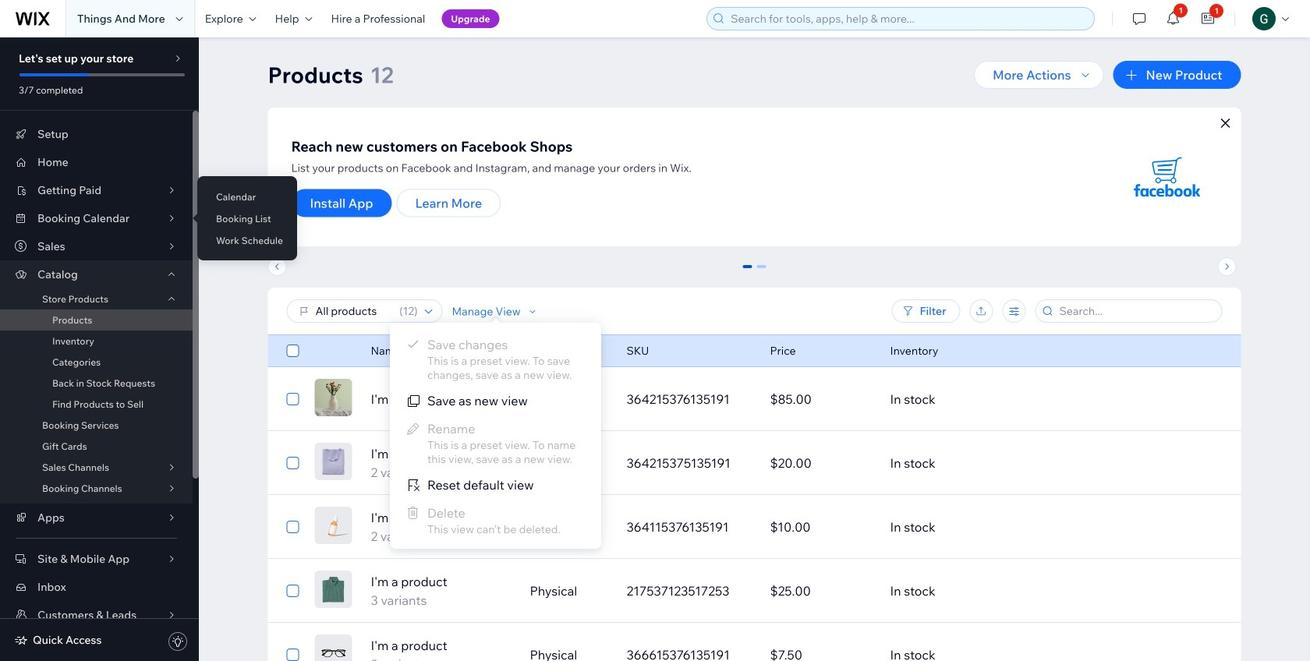 Task type: locate. For each thing, give the bounding box(es) containing it.
Unsaved view field
[[311, 300, 395, 322]]

sidebar element
[[0, 37, 199, 662]]

Search... field
[[1055, 300, 1217, 322]]

menu
[[390, 331, 602, 541]]

None checkbox
[[287, 342, 299, 360], [287, 390, 299, 409], [287, 582, 299, 601], [287, 342, 299, 360], [287, 390, 299, 409], [287, 582, 299, 601]]

None checkbox
[[287, 454, 299, 473], [287, 518, 299, 537], [287, 646, 299, 662], [287, 454, 299, 473], [287, 518, 299, 537], [287, 646, 299, 662]]



Task type: vqa. For each thing, say whether or not it's contained in the screenshot.
the Explore
no



Task type: describe. For each thing, give the bounding box(es) containing it.
Search for tools, apps, help & more... field
[[727, 8, 1090, 30]]

reach new customers on facebook shops image
[[1117, 126, 1218, 228]]



